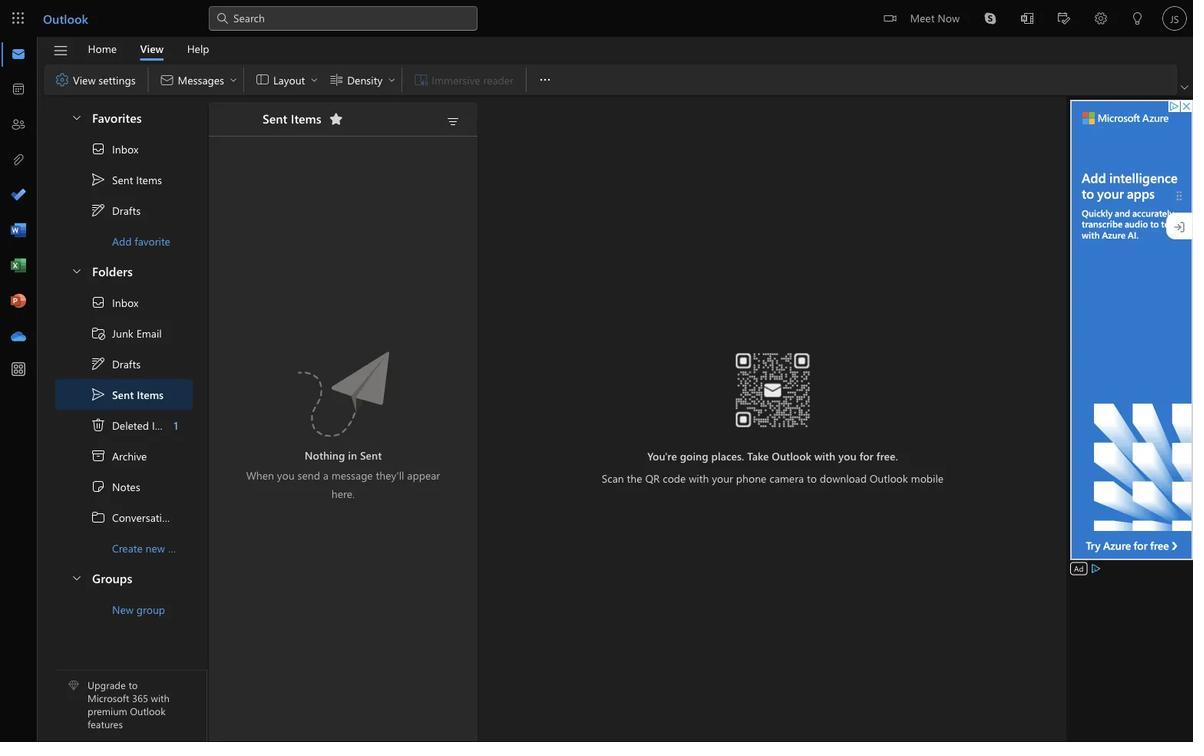 Task type: vqa. For each thing, say whether or not it's contained in the screenshot.


Task type: locate. For each thing, give the bounding box(es) containing it.
take
[[748, 449, 769, 463]]

favorite
[[135, 234, 170, 248]]

drafts
[[112, 203, 141, 218], [112, 357, 141, 371]]

with down going
[[689, 471, 709, 485]]

0 vertical spatial 
[[91, 172, 106, 187]]

outlook up 
[[43, 10, 88, 26]]

drafts up add favorite tree item
[[112, 203, 141, 218]]

 button
[[63, 103, 89, 131], [63, 257, 89, 285], [63, 564, 89, 592]]

2 horizontal spatial with
[[815, 449, 836, 463]]


[[91, 510, 106, 525]]

 right density
[[387, 75, 396, 84]]

0 vertical spatial to
[[807, 471, 817, 485]]

 tree item for 
[[55, 287, 193, 318]]

1 vertical spatial with
[[689, 471, 709, 485]]

 tree item for 
[[55, 134, 193, 164]]

 tree item up deleted
[[55, 379, 193, 410]]

messages
[[178, 72, 224, 87]]

add favorite
[[112, 234, 170, 248]]

mobile
[[911, 471, 944, 485]]

sent inside the favorites tree
[[112, 173, 133, 187]]

2  drafts from the top
[[91, 356, 141, 372]]

inbox up  junk email
[[112, 296, 139, 310]]

 drafts inside the favorites tree
[[91, 203, 141, 218]]

new group
[[112, 603, 165, 617]]

2 vertical spatial with
[[151, 692, 170, 705]]

 sent items
[[91, 172, 162, 187], [91, 387, 164, 402]]

qr
[[645, 471, 660, 485]]

0 horizontal spatial view
[[73, 72, 96, 87]]

2 vertical spatial  button
[[63, 564, 89, 592]]

1  from the top
[[91, 141, 106, 157]]

new
[[146, 541, 165, 556]]

 left 
[[229, 75, 238, 84]]

 for 
[[91, 141, 106, 157]]

sent inside "nothing in sent when you send a message they'll appear here."
[[360, 449, 382, 463]]

with inside upgrade to microsoft 365 with premium outlook features
[[151, 692, 170, 705]]

items right deleted
[[152, 418, 178, 433]]

 sent items up add favorite tree item
[[91, 172, 162, 187]]

left-rail-appbar navigation
[[3, 37, 34, 355]]

2  button from the top
[[63, 257, 89, 285]]


[[884, 12, 897, 25]]

 density 
[[329, 72, 396, 88]]

you left send
[[277, 469, 295, 483]]

2  from the top
[[91, 387, 106, 402]]

 left 
[[310, 75, 319, 84]]

items up 'favorite'
[[136, 173, 162, 187]]

0 horizontal spatial with
[[151, 692, 170, 705]]

scan
[[602, 471, 624, 485]]


[[1132, 12, 1144, 25]]

groups
[[92, 570, 132, 586]]

here.
[[332, 487, 355, 501]]

 left groups
[[71, 572, 83, 584]]

create new folder tree item
[[55, 533, 196, 564]]

 for 
[[91, 356, 106, 372]]

sent items heading
[[243, 102, 348, 136]]

with up download
[[815, 449, 836, 463]]

 button for folders
[[63, 257, 89, 285]]

help
[[187, 41, 209, 56]]

 tree item for 
[[55, 195, 193, 226]]

 button left groups
[[63, 564, 89, 592]]

 junk email
[[91, 326, 162, 341]]

outlook inside outlook banner
[[43, 10, 88, 26]]

0 vertical spatial  button
[[63, 103, 89, 131]]

 sent items inside the favorites tree
[[91, 172, 162, 187]]

1  from the top
[[91, 203, 106, 218]]

when
[[246, 469, 274, 483]]

0 horizontal spatial to
[[129, 679, 138, 692]]

 inside the favorites tree
[[91, 141, 106, 157]]

sent right the in
[[360, 449, 382, 463]]

 button inside the folders tree item
[[63, 257, 89, 285]]


[[53, 43, 69, 59]]

0 vertical spatial with
[[815, 449, 836, 463]]

nothing in sent when you send a message they'll appear here.
[[246, 449, 440, 501]]

 button left folders
[[63, 257, 89, 285]]

2  tree item from the top
[[55, 379, 193, 410]]

 inbox up the junk
[[91, 295, 139, 310]]

upgrade to microsoft 365 with premium outlook features
[[88, 679, 170, 731]]

2  tree item from the top
[[55, 349, 193, 379]]

 down favorites
[[91, 141, 106, 157]]


[[1022, 12, 1034, 25]]

 inbox for 
[[91, 141, 139, 157]]

sent up  tree item
[[112, 388, 134, 402]]


[[985, 12, 997, 25]]

tab list containing home
[[76, 37, 221, 61]]

1 vertical spatial  drafts
[[91, 356, 141, 372]]

view up 
[[140, 41, 164, 56]]

 up add favorite tree item
[[91, 203, 106, 218]]

group
[[137, 603, 165, 617]]

download
[[820, 471, 867, 485]]

 button inside favorites tree item
[[63, 103, 89, 131]]

sent up the 'add'
[[112, 173, 133, 187]]

groups tree item
[[55, 564, 193, 594]]

tree containing 
[[55, 287, 211, 564]]

 inside the favorites tree
[[91, 203, 106, 218]]

 for 
[[91, 203, 106, 218]]


[[215, 11, 230, 26]]

1 vertical spatial  inbox
[[91, 295, 139, 310]]

you left for
[[839, 449, 857, 463]]

 up 
[[91, 387, 106, 402]]

 button for favorites
[[63, 103, 89, 131]]

1 vertical spatial you
[[277, 469, 295, 483]]

 inside  layout 
[[310, 75, 319, 84]]

0 vertical spatial 
[[91, 203, 106, 218]]

 notes
[[91, 479, 140, 495]]

with right 365
[[151, 692, 170, 705]]

drafts inside the favorites tree
[[112, 203, 141, 218]]

 down favorites
[[91, 172, 106, 187]]

0 vertical spatial  sent items
[[91, 172, 162, 187]]

to inside "you're going places. take outlook with you for free. scan the qr code with your phone camera to download outlook mobile"
[[807, 471, 817, 485]]

 button
[[324, 107, 348, 131]]

 up 
[[91, 295, 106, 310]]

 tree item up the 'add'
[[55, 195, 193, 226]]

1 vertical spatial  tree item
[[55, 379, 193, 410]]

inbox for 
[[112, 142, 139, 156]]

1 vertical spatial  tree item
[[55, 287, 193, 318]]

 inside tree
[[91, 387, 106, 402]]

2  from the top
[[91, 295, 106, 310]]

0 vertical spatial inbox
[[112, 142, 139, 156]]

outlook up the "camera"
[[772, 449, 812, 463]]

people image
[[11, 118, 26, 133]]

 inbox inside the favorites tree
[[91, 141, 139, 157]]

1  inbox from the top
[[91, 141, 139, 157]]

calendar image
[[11, 82, 26, 98]]

add
[[112, 234, 132, 248]]

inbox down favorites tree item
[[112, 142, 139, 156]]

powerpoint image
[[11, 294, 26, 310]]

1  from the top
[[91, 172, 106, 187]]

premium features image
[[68, 681, 79, 692]]


[[229, 75, 238, 84], [310, 75, 319, 84], [387, 75, 396, 84], [71, 111, 83, 123], [71, 265, 83, 277], [71, 572, 83, 584]]

2  from the top
[[91, 356, 106, 372]]

 inbox
[[91, 141, 139, 157], [91, 295, 139, 310]]

in
[[348, 449, 357, 463]]

2 inbox from the top
[[112, 296, 139, 310]]

1 vertical spatial 
[[91, 387, 106, 402]]

1 vertical spatial to
[[129, 679, 138, 692]]

 search field
[[209, 0, 478, 35]]

1 horizontal spatial view
[[140, 41, 164, 56]]

message list section
[[209, 98, 478, 742]]

items inside "sent items "
[[291, 110, 322, 127]]

they'll
[[376, 469, 404, 483]]

1  sent items from the top
[[91, 172, 162, 187]]

1 inbox from the top
[[112, 142, 139, 156]]

 button
[[1083, 0, 1120, 39]]

 button
[[530, 65, 561, 95]]

1 vertical spatial 
[[91, 356, 106, 372]]

 left favorites
[[71, 111, 83, 123]]

drafts for 
[[112, 203, 141, 218]]

1 vertical spatial  button
[[63, 257, 89, 285]]

set your advertising preferences image
[[1090, 563, 1102, 575]]

 drafts inside tree
[[91, 356, 141, 372]]

your
[[712, 471, 733, 485]]

settings
[[99, 72, 136, 87]]

 left folders
[[71, 265, 83, 277]]

1 vertical spatial drafts
[[112, 357, 141, 371]]

 tree item down the junk
[[55, 349, 193, 379]]

application
[[0, 0, 1194, 743]]

js image
[[1163, 6, 1187, 31]]


[[91, 141, 106, 157], [91, 295, 106, 310]]

sent
[[263, 110, 288, 127], [112, 173, 133, 187], [112, 388, 134, 402], [360, 449, 382, 463]]

free.
[[877, 449, 898, 463]]

drafts down  junk email
[[112, 357, 141, 371]]

upgrade
[[88, 679, 126, 692]]

1 horizontal spatial to
[[807, 471, 817, 485]]

to right the "camera"
[[807, 471, 817, 485]]

 tree item
[[55, 134, 193, 164], [55, 287, 193, 318]]

favorites
[[92, 109, 142, 125]]

1 vertical spatial view
[[73, 72, 96, 87]]

history
[[177, 511, 211, 525]]


[[445, 114, 461, 130]]

onedrive image
[[11, 329, 26, 345]]

items left  in the left top of the page
[[291, 110, 322, 127]]

inbox
[[112, 142, 139, 156], [112, 296, 139, 310]]

0 vertical spatial 
[[91, 141, 106, 157]]

tree
[[55, 287, 211, 564]]

1 vertical spatial  tree item
[[55, 349, 193, 379]]

application containing outlook
[[0, 0, 1194, 743]]

 down 
[[91, 356, 106, 372]]

 inbox down favorites
[[91, 141, 139, 157]]

 sent items up  tree item
[[91, 387, 164, 402]]


[[159, 72, 175, 88]]

new group tree item
[[55, 594, 193, 625]]

 tree item for 
[[55, 349, 193, 379]]

1  tree item from the top
[[55, 195, 193, 226]]

0 vertical spatial  drafts
[[91, 203, 141, 218]]

 tree item up the junk
[[55, 287, 193, 318]]

 inbox for 
[[91, 295, 139, 310]]

 tree item
[[55, 318, 193, 349]]

 inside  messages 
[[229, 75, 238, 84]]

add favorite tree item
[[55, 226, 193, 257]]

tab list
[[76, 37, 221, 61]]

1 horizontal spatial you
[[839, 449, 857, 463]]

view right the 
[[73, 72, 96, 87]]

 button
[[45, 38, 76, 64]]

 tree item down favorites
[[55, 134, 193, 164]]

features
[[88, 718, 123, 731]]

 tree item
[[55, 164, 193, 195], [55, 379, 193, 410]]

2  inbox from the top
[[91, 295, 139, 310]]

sent inside tree
[[112, 388, 134, 402]]

1  drafts from the top
[[91, 203, 141, 218]]

density
[[347, 72, 383, 87]]

inbox inside the favorites tree
[[112, 142, 139, 156]]

outlook right "premium"
[[130, 705, 166, 718]]

you
[[839, 449, 857, 463], [277, 469, 295, 483]]

to
[[807, 471, 817, 485], [129, 679, 138, 692]]

a
[[323, 469, 329, 483]]

2 drafts from the top
[[112, 357, 141, 371]]

 tree item up add favorite tree item
[[55, 164, 193, 195]]

0 vertical spatial view
[[140, 41, 164, 56]]

0 vertical spatial  tree item
[[55, 164, 193, 195]]


[[91, 418, 106, 433]]

 inbox inside tree
[[91, 295, 139, 310]]

view
[[140, 41, 164, 56], [73, 72, 96, 87]]

0 vertical spatial you
[[839, 449, 857, 463]]

 tree item
[[55, 195, 193, 226], [55, 349, 193, 379]]

 drafts
[[91, 203, 141, 218], [91, 356, 141, 372]]

0 vertical spatial  inbox
[[91, 141, 139, 157]]


[[328, 111, 344, 127]]

 drafts up the 'add'
[[91, 203, 141, 218]]

you're
[[648, 449, 677, 463]]

 drafts for 
[[91, 356, 141, 372]]


[[91, 449, 106, 464]]

folders tree item
[[55, 257, 193, 287]]

1 vertical spatial 
[[91, 295, 106, 310]]

1 horizontal spatial with
[[689, 471, 709, 485]]

1 vertical spatial  sent items
[[91, 387, 164, 402]]

 inside tree
[[91, 295, 106, 310]]


[[538, 72, 553, 88]]

0 vertical spatial drafts
[[112, 203, 141, 218]]

3  button from the top
[[63, 564, 89, 592]]

drafts for 
[[112, 357, 141, 371]]

sent down  layout 
[[263, 110, 288, 127]]

 button
[[1120, 0, 1157, 39]]

 button inside groups tree item
[[63, 564, 89, 592]]

folders
[[92, 262, 133, 279]]

inbox inside tree
[[112, 296, 139, 310]]

items inside  deleted items 1
[[152, 418, 178, 433]]

with
[[815, 449, 836, 463], [689, 471, 709, 485], [151, 692, 170, 705]]

1 vertical spatial inbox
[[112, 296, 139, 310]]

 inside tree
[[91, 356, 106, 372]]

more apps image
[[11, 363, 26, 378]]

 inside the folders tree item
[[71, 265, 83, 277]]

0 vertical spatial  tree item
[[55, 195, 193, 226]]

2  sent items from the top
[[91, 387, 164, 402]]

sent items 
[[263, 110, 344, 127]]

0 horizontal spatial you
[[277, 469, 295, 483]]


[[91, 172, 106, 187], [91, 387, 106, 402]]

outlook down free.
[[870, 471, 908, 485]]

1  button from the top
[[63, 103, 89, 131]]

1  tree item from the top
[[55, 164, 193, 195]]

0 vertical spatial  tree item
[[55, 134, 193, 164]]

new
[[112, 603, 134, 617]]

1 drafts from the top
[[112, 203, 141, 218]]

1  tree item from the top
[[55, 134, 193, 164]]

to inside upgrade to microsoft 365 with premium outlook features
[[129, 679, 138, 692]]

view inside  view settings
[[73, 72, 96, 87]]

drafts inside tree
[[112, 357, 141, 371]]

 button down the 
[[63, 103, 89, 131]]

2  tree item from the top
[[55, 287, 193, 318]]

folder
[[168, 541, 196, 556]]

junk
[[112, 326, 133, 340]]

to right upgrade
[[129, 679, 138, 692]]

 drafts down the junk
[[91, 356, 141, 372]]



Task type: describe. For each thing, give the bounding box(es) containing it.
meet
[[910, 10, 935, 25]]

word image
[[11, 224, 26, 239]]

ad
[[1075, 564, 1084, 574]]

phone
[[736, 471, 767, 485]]

view button
[[129, 37, 175, 61]]

home button
[[76, 37, 128, 61]]

 button
[[441, 111, 465, 132]]

nothing
[[305, 449, 345, 463]]

outlook inside upgrade to microsoft 365 with premium outlook features
[[130, 705, 166, 718]]

 layout 
[[255, 72, 319, 88]]

 button
[[1009, 0, 1046, 39]]

microsoft
[[88, 692, 129, 705]]

 tree item
[[55, 410, 193, 441]]

files image
[[11, 153, 26, 168]]


[[1058, 12, 1071, 25]]

 inside the favorites tree
[[91, 172, 106, 187]]

home
[[88, 41, 117, 56]]

 drafts for 
[[91, 203, 141, 218]]

 tree item
[[55, 441, 193, 472]]

you're going places. take outlook with you for free. scan the qr code with your phone camera to download outlook mobile
[[602, 449, 944, 485]]

outlook banner
[[0, 0, 1194, 39]]

layout group
[[247, 65, 399, 92]]

 inside favorites tree item
[[71, 111, 83, 123]]

excel image
[[11, 259, 26, 274]]

archive
[[112, 449, 147, 463]]


[[91, 479, 106, 495]]

 conversation history
[[91, 510, 211, 525]]

email
[[136, 326, 162, 340]]


[[1181, 84, 1189, 91]]

for
[[860, 449, 874, 463]]

tab list inside application
[[76, 37, 221, 61]]

 tree item
[[55, 472, 193, 502]]


[[255, 72, 270, 88]]

 for 
[[91, 295, 106, 310]]

you inside "you're going places. take outlook with you for free. scan the qr code with your phone camera to download outlook mobile"
[[839, 449, 857, 463]]

going
[[680, 449, 709, 463]]


[[329, 72, 344, 88]]

sent inside "sent items "
[[263, 110, 288, 127]]

send
[[298, 469, 320, 483]]

you inside "nothing in sent when you send a message they'll appear here."
[[277, 469, 295, 483]]

create new folder
[[112, 541, 196, 556]]

 button
[[1178, 80, 1192, 95]]

favorites tree
[[55, 97, 193, 257]]

notes
[[112, 480, 140, 494]]

 sent items inside tree
[[91, 387, 164, 402]]

365
[[132, 692, 148, 705]]

favorites tree item
[[55, 103, 193, 134]]

help button
[[176, 37, 221, 61]]

 tree item
[[55, 502, 211, 533]]

items up  deleted items 1
[[137, 388, 164, 402]]

the
[[627, 471, 643, 485]]

 inside groups tree item
[[71, 572, 83, 584]]


[[1095, 12, 1108, 25]]

premium
[[88, 705, 127, 718]]

items inside the favorites tree
[[136, 173, 162, 187]]

code
[[663, 471, 686, 485]]

1
[[174, 418, 178, 433]]

 button
[[972, 0, 1009, 37]]

now
[[938, 10, 960, 25]]

 button for groups
[[63, 564, 89, 592]]

layout
[[273, 72, 305, 87]]

mail image
[[11, 47, 26, 62]]


[[91, 326, 106, 341]]

Search for email, meetings, files and more. field
[[232, 10, 469, 26]]

 messages 
[[159, 72, 238, 88]]

 button
[[1046, 0, 1083, 39]]

inbox for 
[[112, 296, 139, 310]]


[[55, 72, 70, 88]]

outlook link
[[43, 0, 88, 37]]

message
[[332, 469, 373, 483]]

appear
[[407, 469, 440, 483]]

 archive
[[91, 449, 147, 464]]

places.
[[712, 449, 745, 463]]

deleted
[[112, 418, 149, 433]]

 inside  density 
[[387, 75, 396, 84]]

create
[[112, 541, 143, 556]]

 deleted items 1
[[91, 418, 178, 433]]

camera
[[770, 471, 804, 485]]

to do image
[[11, 188, 26, 204]]

 view settings
[[55, 72, 136, 88]]

view inside button
[[140, 41, 164, 56]]

meet now
[[910, 10, 960, 25]]



